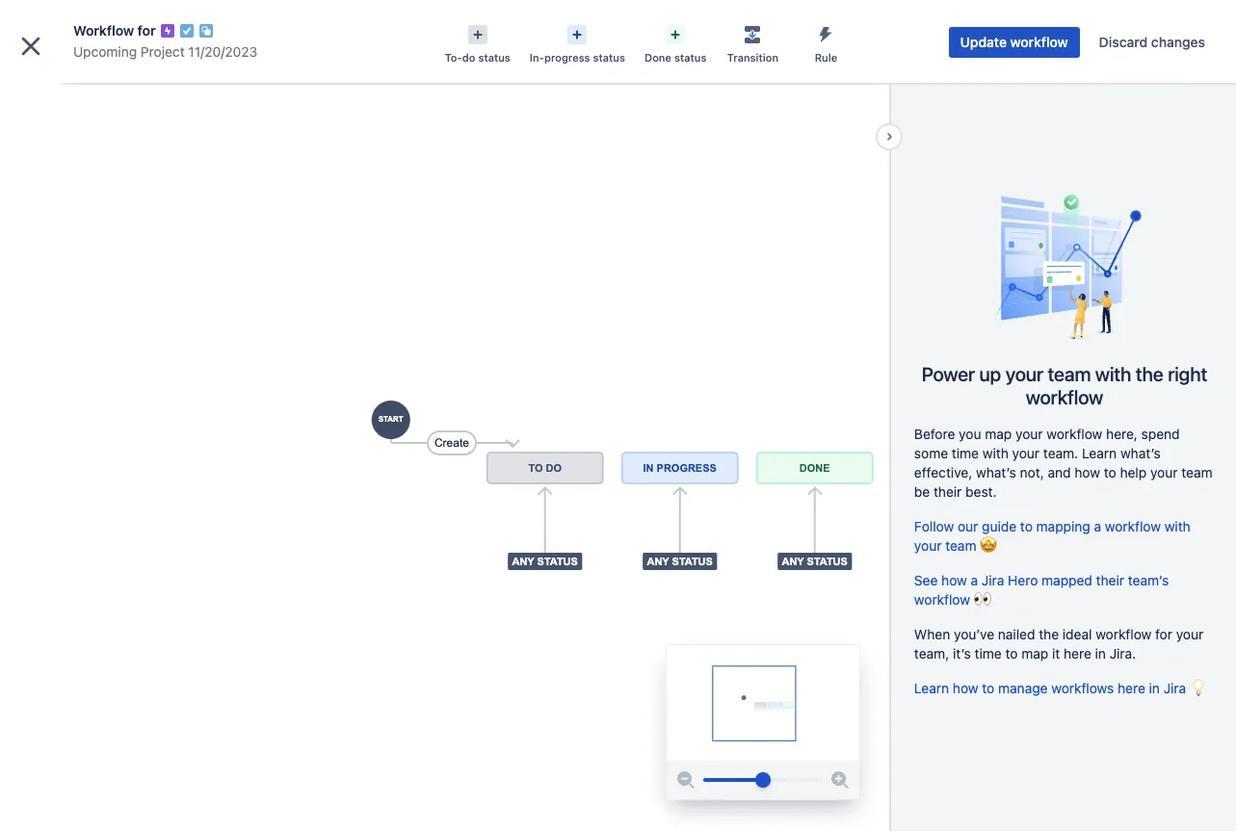 Task type: locate. For each thing, give the bounding box(es) containing it.
status
[[478, 51, 511, 64], [593, 51, 625, 64], [675, 51, 707, 64]]

time down you've
[[975, 646, 1002, 662]]

1 horizontal spatial for
[[1156, 626, 1173, 643]]

0 horizontal spatial their
[[934, 484, 962, 500]]

time inside "before you map your workflow here, spend some time with your team. learn what's effective, what's not, and how to help your team be their best."
[[952, 445, 979, 461]]

2 vertical spatial with
[[1165, 518, 1191, 535]]

here,
[[1106, 426, 1138, 442]]

team
[[1048, 363, 1091, 385], [1182, 464, 1213, 481], [946, 538, 977, 554]]

0 vertical spatial with
[[1096, 363, 1132, 385]]

a inside see how a jira hero mapped their team's workflow
[[971, 572, 978, 589]]

how right and
[[1075, 464, 1101, 481]]

workflows
[[1052, 680, 1114, 697]]

time down you
[[952, 445, 979, 461]]

1 horizontal spatial learn
[[1082, 445, 1117, 461]]

jira left 💡
[[1164, 680, 1187, 697]]

here down ideal
[[1064, 646, 1092, 662]]

workflow inside "before you map your workflow here, spend some time with your team. learn what's effective, what's not, and how to help your team be their best."
[[1047, 426, 1103, 442]]

1 horizontal spatial status
[[593, 51, 625, 64]]

do
[[462, 51, 475, 64]]

0 vertical spatial map
[[985, 426, 1012, 442]]

it
[[1052, 646, 1060, 662]]

map
[[985, 426, 1012, 442], [1022, 646, 1049, 662]]

in inside when you've nailed the ideal workflow for your team, it's time to map it here in jira.
[[1095, 646, 1106, 662]]

the left right
[[1136, 363, 1164, 385]]

with up here,
[[1096, 363, 1132, 385]]

when
[[914, 626, 951, 643]]

team inside "before you map your workflow here, spend some time with your team. learn what's effective, what's not, and how to help your team be their best."
[[1182, 464, 1213, 481]]

2 vertical spatial how
[[953, 680, 979, 697]]

project
[[141, 43, 185, 60], [127, 84, 173, 100]]

learn down here,
[[1082, 445, 1117, 461]]

time
[[952, 445, 979, 461], [975, 646, 1002, 662]]

map right you
[[985, 426, 1012, 442]]

1 horizontal spatial map
[[1022, 646, 1049, 662]]

how
[[1075, 464, 1101, 481], [942, 572, 967, 589], [953, 680, 979, 697]]

learn down "team,"
[[914, 680, 949, 697]]

with
[[1096, 363, 1132, 385], [983, 445, 1009, 461], [1165, 518, 1191, 535]]

discard changes button
[[1088, 27, 1217, 58]]

with inside follow our guide to mapping a workflow with your team
[[1165, 518, 1191, 535]]

1 vertical spatial in
[[1149, 680, 1160, 697]]

2 vertical spatial team
[[946, 538, 977, 554]]

with up best.
[[983, 445, 1009, 461]]

to right guide
[[1020, 518, 1033, 535]]

0 horizontal spatial the
[[1039, 626, 1059, 643]]

team right "help"
[[1182, 464, 1213, 481]]

best.
[[966, 484, 997, 500]]

for up the upcoming project 11/20/2023 link at the left of page
[[137, 22, 156, 39]]

status right progress
[[593, 51, 625, 64]]

what's up best.
[[976, 464, 1017, 481]]

0 horizontal spatial map
[[985, 426, 1012, 442]]

be
[[914, 484, 930, 500]]

2 status from the left
[[593, 51, 625, 64]]

power up your team with the right workflow
[[922, 363, 1208, 408]]

when you've nailed the ideal workflow for your team, it's time to map it here in jira.
[[914, 626, 1204, 662]]

upcoming project 11/20/2023 down workflow for
[[73, 43, 258, 60]]

1 horizontal spatial jira
[[1164, 680, 1187, 697]]

discard
[[1099, 34, 1148, 50]]

in left jira.
[[1095, 646, 1106, 662]]

workflow for
[[73, 22, 156, 39]]

0 horizontal spatial in
[[1095, 646, 1106, 662]]

here down jira.
[[1118, 680, 1146, 697]]

0 horizontal spatial what's
[[976, 464, 1017, 481]]

it's
[[953, 646, 971, 662]]

1 horizontal spatial the
[[1136, 363, 1164, 385]]

status inside popup button
[[478, 51, 511, 64]]

0 horizontal spatial team
[[946, 538, 977, 554]]

0 horizontal spatial a
[[971, 572, 978, 589]]

what's
[[1121, 445, 1161, 461], [976, 464, 1017, 481]]

the up "it"
[[1039, 626, 1059, 643]]

1 horizontal spatial what's
[[1121, 445, 1161, 461]]

0 vertical spatial how
[[1075, 464, 1101, 481]]

update workflow button
[[949, 27, 1080, 58]]

manage
[[998, 680, 1048, 697]]

your inside when you've nailed the ideal workflow for your team, it's time to map it here in jira.
[[1176, 626, 1204, 643]]

the
[[1136, 363, 1164, 385], [1039, 626, 1059, 643]]

project down workflow for
[[141, 43, 185, 60]]

upcoming project 11/20/2023 down the upcoming project 11/20/2023 link at the left of page
[[58, 84, 249, 100]]

a right mapping
[[1094, 518, 1102, 535]]

1 horizontal spatial team
[[1048, 363, 1091, 385]]

in
[[1095, 646, 1106, 662], [1149, 680, 1160, 697]]

1 vertical spatial upcoming
[[58, 84, 124, 100]]

team down our
[[946, 538, 977, 554]]

jira inside see how a jira hero mapped their team's workflow
[[982, 572, 1005, 589]]

💡
[[1190, 680, 1208, 697]]

1 horizontal spatial with
[[1096, 363, 1132, 385]]

learn how to manage workflows here in jira 💡
[[914, 680, 1208, 697]]

team inside follow our guide to mapping a workflow with your team
[[946, 538, 977, 554]]

spend
[[1142, 426, 1180, 442]]

their inside see how a jira hero mapped their team's workflow
[[1096, 572, 1125, 589]]

with inside "before you map your workflow here, spend some time with your team. learn what's effective, what's not, and how to help your team be their best."
[[983, 445, 1009, 461]]

0 vertical spatial learn
[[1082, 445, 1117, 461]]

to-do status button
[[435, 19, 520, 66]]

0 vertical spatial here
[[1064, 646, 1092, 662]]

see how a jira hero mapped their team's workflow
[[914, 572, 1169, 608]]

primary element
[[12, 0, 870, 53]]

nailed
[[998, 626, 1035, 643]]

with up team's
[[1165, 518, 1191, 535]]

how inside see how a jira hero mapped their team's workflow
[[942, 572, 967, 589]]

group
[[8, 353, 224, 457], [8, 353, 224, 405], [8, 405, 224, 457]]

0 horizontal spatial jira
[[982, 572, 1005, 589]]

their
[[934, 484, 962, 500], [1096, 572, 1125, 589]]

2 horizontal spatial status
[[675, 51, 707, 64]]

0 vertical spatial upcoming project 11/20/2023
[[73, 43, 258, 60]]

1 horizontal spatial here
[[1118, 680, 1146, 697]]

mapped
[[1042, 572, 1093, 589]]

1 vertical spatial their
[[1096, 572, 1125, 589]]

1 vertical spatial time
[[975, 646, 1002, 662]]

for down team's
[[1156, 626, 1173, 643]]

here inside when you've nailed the ideal workflow for your team, it's time to map it here in jira.
[[1064, 646, 1092, 662]]

right
[[1168, 363, 1208, 385]]

0 vertical spatial in
[[1095, 646, 1106, 662]]

create
[[634, 18, 677, 34]]

0 vertical spatial the
[[1136, 363, 1164, 385]]

here
[[1064, 646, 1092, 662], [1118, 680, 1146, 697]]

upcoming
[[73, 43, 137, 60], [58, 84, 124, 100]]

0 vertical spatial what's
[[1121, 445, 1161, 461]]

upcoming project 11/20/2023
[[73, 43, 258, 60], [58, 84, 249, 100]]

zoom out image
[[675, 769, 698, 792]]

to down nailed
[[1006, 646, 1018, 662]]

with inside power up your team with the right workflow
[[1096, 363, 1132, 385]]

in-progress status
[[530, 51, 625, 64]]

1 vertical spatial learn
[[914, 680, 949, 697]]

upcoming inside the upcoming project 11/20/2023 link
[[73, 43, 137, 60]]

1 vertical spatial with
[[983, 445, 1009, 461]]

1 vertical spatial jira
[[1164, 680, 1187, 697]]

11/20/2023
[[188, 43, 258, 60], [177, 84, 249, 100]]

1 horizontal spatial their
[[1096, 572, 1125, 589]]

before
[[914, 426, 955, 442]]

0 horizontal spatial learn
[[914, 680, 949, 697]]

your
[[1006, 363, 1044, 385], [1016, 426, 1043, 442], [1012, 445, 1040, 461], [1151, 464, 1178, 481], [914, 538, 942, 554], [1176, 626, 1204, 643]]

close workflow editor image
[[15, 31, 46, 62]]

up
[[980, 363, 1001, 385]]

1 vertical spatial a
[[971, 572, 978, 589]]

what's up "help"
[[1121, 445, 1161, 461]]

1 status from the left
[[478, 51, 511, 64]]

0 vertical spatial time
[[952, 445, 979, 461]]

jira up '👀'
[[982, 572, 1005, 589]]

status right the do
[[478, 51, 511, 64]]

0 vertical spatial jira
[[982, 572, 1005, 589]]

their down effective,
[[934, 484, 962, 500]]

1 vertical spatial for
[[1156, 626, 1173, 643]]

changes
[[1152, 34, 1206, 50]]

update workflow
[[960, 34, 1068, 50]]

0 vertical spatial upcoming
[[73, 43, 137, 60]]

their left team's
[[1096, 572, 1125, 589]]

a
[[1094, 518, 1102, 535], [971, 572, 978, 589]]

workflow inside power up your team with the right workflow
[[1026, 386, 1104, 408]]

2 horizontal spatial team
[[1182, 464, 1213, 481]]

a up '👀'
[[971, 572, 978, 589]]

jira image
[[50, 15, 100, 38], [50, 15, 100, 38]]

0 vertical spatial a
[[1094, 518, 1102, 535]]

0 horizontal spatial here
[[1064, 646, 1092, 662]]

how right see
[[942, 572, 967, 589]]

power
[[922, 363, 975, 385]]

project down the upcoming project 11/20/2023 link at the left of page
[[127, 84, 173, 100]]

done
[[645, 51, 672, 64]]

1 horizontal spatial a
[[1094, 518, 1102, 535]]

to
[[1104, 464, 1117, 481], [1020, 518, 1033, 535], [1006, 646, 1018, 662], [982, 680, 995, 697]]

status right done
[[675, 51, 707, 64]]

1 vertical spatial the
[[1039, 626, 1059, 643]]

workflow
[[1011, 34, 1068, 50], [1026, 386, 1104, 408], [1047, 426, 1103, 442], [1105, 518, 1161, 535], [914, 592, 970, 608], [1096, 626, 1152, 643]]

follow our guide to mapping a workflow with your team
[[914, 518, 1191, 554]]

0 horizontal spatial status
[[478, 51, 511, 64]]

map left "it"
[[1022, 646, 1049, 662]]

1 vertical spatial project
[[127, 84, 173, 100]]

how down it's
[[953, 680, 979, 697]]

2 horizontal spatial with
[[1165, 518, 1191, 535]]

to left "help"
[[1104, 464, 1117, 481]]

a inside follow our guide to mapping a workflow with your team
[[1094, 518, 1102, 535]]

team inside power up your team with the right workflow
[[1048, 363, 1091, 385]]

map inside "before you map your workflow here, spend some time with your team. learn what's effective, what's not, and how to help your team be their best."
[[985, 426, 1012, 442]]

3 status from the left
[[675, 51, 707, 64]]

team right up
[[1048, 363, 1091, 385]]

0 horizontal spatial with
[[983, 445, 1009, 461]]

for
[[137, 22, 156, 39], [1156, 626, 1173, 643]]

0 vertical spatial their
[[934, 484, 962, 500]]

and
[[1048, 464, 1071, 481]]

0 vertical spatial 11/20/2023
[[188, 43, 258, 60]]

learn
[[1082, 445, 1117, 461], [914, 680, 949, 697]]

to inside when you've nailed the ideal workflow for your team, it's time to map it here in jira.
[[1006, 646, 1018, 662]]

0 vertical spatial team
[[1048, 363, 1091, 385]]

1 vertical spatial how
[[942, 572, 967, 589]]

how for see how a jira hero mapped their team's workflow
[[942, 572, 967, 589]]

jira
[[982, 572, 1005, 589], [1164, 680, 1187, 697]]

how inside "before you map your workflow here, spend some time with your team. learn what's effective, what's not, and how to help your team be their best."
[[1075, 464, 1101, 481]]

Zoom level range field
[[703, 761, 823, 800]]

for inside when you've nailed the ideal workflow for your team, it's time to map it here in jira.
[[1156, 626, 1173, 643]]

follow
[[914, 518, 954, 535]]

11/20/2023 inside power up your team with the right workflow dialog
[[188, 43, 258, 60]]

in left 💡
[[1149, 680, 1160, 697]]

to-do status
[[445, 51, 511, 64]]

1 vertical spatial team
[[1182, 464, 1213, 481]]

0 vertical spatial project
[[141, 43, 185, 60]]

0 horizontal spatial for
[[137, 22, 156, 39]]

how for learn how to manage workflows here in jira 💡
[[953, 680, 979, 697]]

1 vertical spatial map
[[1022, 646, 1049, 662]]



Task type: vqa. For each thing, say whether or not it's contained in the screenshot.
do
yes



Task type: describe. For each thing, give the bounding box(es) containing it.
1 vertical spatial 11/20/2023
[[177, 84, 249, 100]]

you
[[959, 426, 982, 442]]

their inside "before you map your workflow here, spend some time with your team. learn what's effective, what's not, and how to help your team be their best."
[[934, 484, 962, 500]]

to inside follow our guide to mapping a workflow with your team
[[1020, 518, 1033, 535]]

before you map your workflow here, spend some time with your team. learn what's effective, what's not, and how to help your team be their best.
[[914, 426, 1213, 500]]

map inside when you've nailed the ideal workflow for your team, it's time to map it here in jira.
[[1022, 646, 1049, 662]]

discard changes
[[1099, 34, 1206, 50]]

done status button
[[635, 19, 716, 66]]

workflow inside when you've nailed the ideal workflow for your team, it's time to map it here in jira.
[[1096, 626, 1152, 643]]

mapping
[[1037, 518, 1091, 535]]

our
[[958, 518, 979, 535]]

status for in-progress status
[[593, 51, 625, 64]]

guide
[[982, 518, 1017, 535]]

not,
[[1020, 464, 1044, 481]]

upcoming project 11/20/2023 link
[[73, 40, 258, 64]]

progress
[[544, 51, 590, 64]]

to left manage
[[982, 680, 995, 697]]

you've
[[954, 626, 995, 643]]

🤩
[[980, 538, 998, 554]]

to inside "before you map your workflow here, spend some time with your team. learn what's effective, what's not, and how to help your team be their best."
[[1104, 464, 1117, 481]]

done status
[[645, 51, 707, 64]]

in-
[[530, 51, 545, 64]]

in-progress status button
[[520, 19, 635, 66]]

workflow inside follow our guide to mapping a workflow with your team
[[1105, 518, 1161, 535]]

team's
[[1128, 572, 1169, 589]]

ideal
[[1063, 626, 1092, 643]]

update
[[960, 34, 1007, 50]]

create button
[[622, 11, 688, 42]]

see
[[914, 572, 938, 589]]

help
[[1120, 464, 1147, 481]]

workflow inside button
[[1011, 34, 1068, 50]]

effective,
[[914, 464, 973, 481]]

power up your team with the right workflow dialog
[[0, 0, 1236, 832]]

the inside power up your team with the right workflow
[[1136, 363, 1164, 385]]

upcoming project 11/20/2023 inside power up your team with the right workflow dialog
[[73, 43, 258, 60]]

transition button
[[716, 19, 790, 66]]

zoom in image
[[829, 769, 852, 792]]

your inside power up your team with the right workflow
[[1006, 363, 1044, 385]]

your inside follow our guide to mapping a workflow with your team
[[914, 538, 942, 554]]

1 vertical spatial what's
[[976, 464, 1017, 481]]

time inside when you've nailed the ideal workflow for your team, it's time to map it here in jira.
[[975, 646, 1002, 662]]

create banner
[[0, 0, 1236, 54]]

workflow inside see how a jira hero mapped their team's workflow
[[914, 592, 970, 608]]

project inside power up your team with the right workflow dialog
[[141, 43, 185, 60]]

transition
[[727, 51, 779, 64]]

to-
[[445, 51, 462, 64]]

Search field
[[870, 11, 1063, 42]]

rule button
[[790, 19, 863, 66]]

the inside when you've nailed the ideal workflow for your team, it's time to map it here in jira.
[[1039, 626, 1059, 643]]

1 horizontal spatial in
[[1149, 680, 1160, 697]]

learn inside "before you map your workflow here, spend some time with your team. learn what's effective, what's not, and how to help your team be their best."
[[1082, 445, 1117, 461]]

some
[[914, 445, 948, 461]]

workflow
[[73, 22, 134, 39]]

1 vertical spatial upcoming project 11/20/2023
[[58, 84, 249, 100]]

you're in the workflow viewfinder, use the arrow keys to move it element
[[667, 646, 860, 761]]

status for to-do status
[[478, 51, 511, 64]]

0 vertical spatial for
[[137, 22, 156, 39]]

👀
[[974, 592, 991, 608]]

1 vertical spatial here
[[1118, 680, 1146, 697]]

team.
[[1044, 445, 1079, 461]]

team,
[[914, 646, 949, 662]]

hero
[[1008, 572, 1038, 589]]

rule
[[815, 51, 838, 64]]

jira.
[[1110, 646, 1136, 662]]



